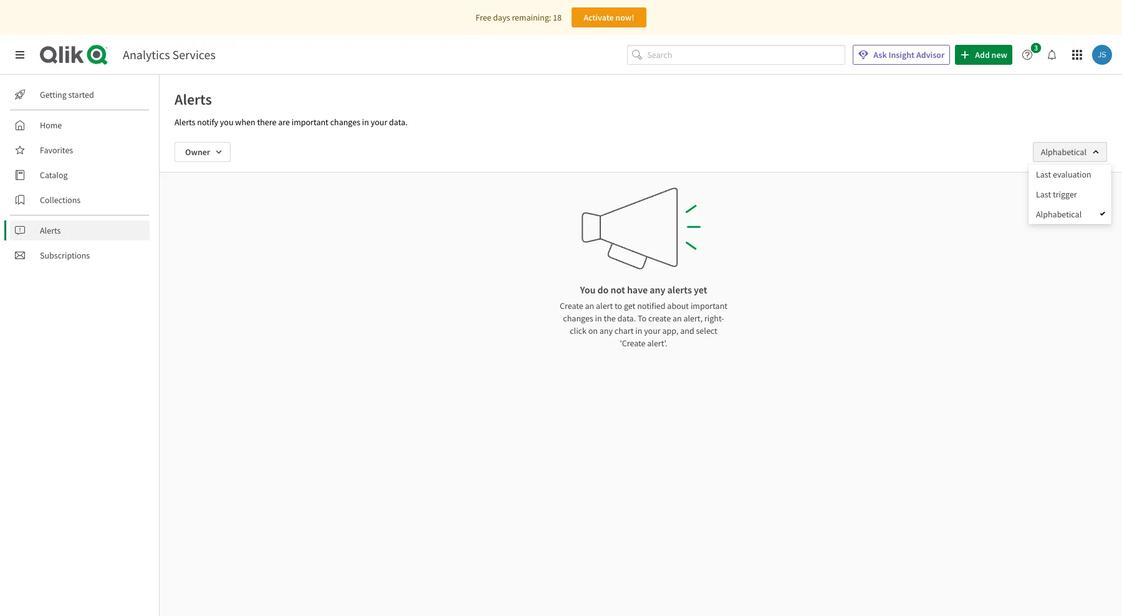 Task type: locate. For each thing, give the bounding box(es) containing it.
0 vertical spatial data.
[[389, 117, 408, 128]]

you
[[220, 117, 234, 128]]

Alphabetical field
[[1033, 142, 1108, 162]]

any down the
[[600, 326, 613, 337]]

on
[[589, 326, 598, 337]]

changes
[[330, 117, 360, 128], [563, 313, 594, 324]]

alphabetical for alphabetical "option"
[[1037, 209, 1082, 220]]

18
[[553, 12, 562, 23]]

any up notified on the right
[[650, 284, 666, 296]]

filters region
[[0, 0, 1123, 617]]

1 horizontal spatial in
[[595, 313, 602, 324]]

you
[[580, 284, 596, 296]]

1 vertical spatial alerts
[[175, 117, 195, 128]]

now!
[[616, 12, 635, 23]]

when
[[235, 117, 255, 128]]

1 vertical spatial last
[[1037, 189, 1052, 200]]

navigation pane element
[[0, 80, 159, 271]]

days
[[493, 12, 510, 23]]

1 vertical spatial data.
[[618, 313, 636, 324]]

analytics
[[123, 47, 170, 62]]

alphabetical for 'alphabetical' field
[[1041, 147, 1087, 158]]

create
[[560, 301, 584, 312]]

1 horizontal spatial data.
[[618, 313, 636, 324]]

alphabetical inside alphabetical "option"
[[1037, 209, 1082, 220]]

an
[[585, 301, 595, 312], [673, 313, 682, 324]]

select
[[696, 326, 718, 337]]

getting
[[40, 89, 67, 100]]

1 vertical spatial alphabetical
[[1037, 209, 1082, 220]]

0 vertical spatial your
[[371, 117, 387, 128]]

do
[[598, 284, 609, 296]]

1 vertical spatial any
[[600, 326, 613, 337]]

alert,
[[684, 313, 703, 324]]

0 vertical spatial alerts
[[175, 90, 212, 109]]

important right are
[[292, 117, 329, 128]]

important
[[292, 117, 329, 128], [691, 301, 728, 312]]

2 last from the top
[[1037, 189, 1052, 200]]

not
[[611, 284, 625, 296]]

important inside 'you do not have any alerts yet create an alert to get notified about important changes in the data. to create an alert, right- click on any chart in your app, and select 'create alert'.'
[[691, 301, 728, 312]]

0 vertical spatial last
[[1037, 169, 1052, 180]]

important up the right- on the right bottom
[[691, 301, 728, 312]]

your inside 'you do not have any alerts yet create an alert to get notified about important changes in the data. to create an alert, right- click on any chart in your app, and select 'create alert'.'
[[644, 326, 661, 337]]

0 vertical spatial an
[[585, 301, 595, 312]]

ask
[[874, 49, 887, 60]]

1 vertical spatial in
[[595, 313, 602, 324]]

click
[[570, 326, 587, 337]]

an left the alert
[[585, 301, 595, 312]]

your
[[371, 117, 387, 128], [644, 326, 661, 337]]

activate now! link
[[572, 7, 647, 27]]

1 horizontal spatial changes
[[563, 313, 594, 324]]

0 horizontal spatial changes
[[330, 117, 360, 128]]

alerts inside navigation pane element
[[40, 225, 61, 236]]

0 horizontal spatial any
[[600, 326, 613, 337]]

alphabetical
[[1041, 147, 1087, 158], [1037, 209, 1082, 220]]

0 horizontal spatial data.
[[389, 117, 408, 128]]

alphabetical down last trigger
[[1037, 209, 1082, 220]]

1 vertical spatial your
[[644, 326, 661, 337]]

last up last trigger
[[1037, 169, 1052, 180]]

any
[[650, 284, 666, 296], [600, 326, 613, 337]]

create
[[649, 313, 671, 324]]

catalog link
[[10, 165, 150, 185]]

1 vertical spatial important
[[691, 301, 728, 312]]

0 horizontal spatial your
[[371, 117, 387, 128]]

alphabetical inside 'alphabetical' field
[[1041, 147, 1087, 158]]

last
[[1037, 169, 1052, 180], [1037, 189, 1052, 200]]

the
[[604, 313, 616, 324]]

you do not have any alerts yet create an alert to get notified about important changes in the data. to create an alert, right- click on any chart in your app, and select 'create alert'.
[[560, 284, 728, 349]]

changes right are
[[330, 117, 360, 128]]

alerts left notify
[[175, 117, 195, 128]]

alphabetical up last evaluation
[[1041, 147, 1087, 158]]

'create
[[620, 338, 646, 349]]

0 vertical spatial changes
[[330, 117, 360, 128]]

evaluation
[[1053, 169, 1092, 180]]

2 vertical spatial in
[[636, 326, 643, 337]]

0 vertical spatial alphabetical
[[1041, 147, 1087, 158]]

an down about
[[673, 313, 682, 324]]

0 horizontal spatial important
[[292, 117, 329, 128]]

Search text field
[[648, 45, 846, 65]]

have
[[627, 284, 648, 296]]

about
[[668, 301, 689, 312]]

alerts up subscriptions
[[40, 225, 61, 236]]

alerts notify you when there are important changes in your data.
[[175, 117, 408, 128]]

subscriptions
[[40, 250, 90, 261]]

ask insight advisor
[[874, 49, 945, 60]]

collections
[[40, 195, 81, 206]]

1 horizontal spatial any
[[650, 284, 666, 296]]

last left trigger
[[1037, 189, 1052, 200]]

1 vertical spatial changes
[[563, 313, 594, 324]]

alert
[[596, 301, 613, 312]]

list box
[[1029, 165, 1112, 225]]

0 vertical spatial in
[[362, 117, 369, 128]]

1 horizontal spatial an
[[673, 313, 682, 324]]

in
[[362, 117, 369, 128], [595, 313, 602, 324], [636, 326, 643, 337]]

list box inside filters region
[[1029, 165, 1112, 225]]

1 last from the top
[[1037, 169, 1052, 180]]

analytics services
[[123, 47, 216, 62]]

list box containing last evaluation
[[1029, 165, 1112, 225]]

last trigger
[[1037, 189, 1078, 200]]

alerts
[[175, 90, 212, 109], [175, 117, 195, 128], [40, 225, 61, 236]]

2 vertical spatial alerts
[[40, 225, 61, 236]]

1 horizontal spatial your
[[644, 326, 661, 337]]

yet
[[694, 284, 708, 296]]

to
[[638, 313, 647, 324]]

changes up click
[[563, 313, 594, 324]]

and
[[681, 326, 695, 337]]

home link
[[10, 115, 150, 135]]

data.
[[389, 117, 408, 128], [618, 313, 636, 324]]

1 horizontal spatial important
[[691, 301, 728, 312]]

alerts up notify
[[175, 90, 212, 109]]



Task type: describe. For each thing, give the bounding box(es) containing it.
there
[[257, 117, 277, 128]]

remaining:
[[512, 12, 551, 23]]

0 vertical spatial important
[[292, 117, 329, 128]]

last for last trigger
[[1037, 189, 1052, 200]]

getting started link
[[10, 85, 150, 105]]

alerts
[[668, 284, 692, 296]]

advisor
[[917, 49, 945, 60]]

to
[[615, 301, 623, 312]]

data. inside 'you do not have any alerts yet create an alert to get notified about important changes in the data. to create an alert, right- click on any chart in your app, and select 'create alert'.'
[[618, 313, 636, 324]]

favorites link
[[10, 140, 150, 160]]

1 vertical spatial an
[[673, 313, 682, 324]]

free
[[476, 12, 492, 23]]

insight
[[889, 49, 915, 60]]

alphabetical option
[[1029, 205, 1112, 225]]

0 horizontal spatial an
[[585, 301, 595, 312]]

started
[[68, 89, 94, 100]]

collections link
[[10, 190, 150, 210]]

get
[[624, 301, 636, 312]]

0 horizontal spatial in
[[362, 117, 369, 128]]

free days remaining: 18
[[476, 12, 562, 23]]

last trigger option
[[1029, 185, 1112, 205]]

trigger
[[1053, 189, 1078, 200]]

activate
[[584, 12, 614, 23]]

chart
[[615, 326, 634, 337]]

catalog
[[40, 170, 68, 181]]

activate now!
[[584, 12, 635, 23]]

last evaluation option
[[1029, 165, 1112, 185]]

notify
[[197, 117, 218, 128]]

services
[[172, 47, 216, 62]]

right-
[[705, 313, 724, 324]]

close sidebar menu image
[[15, 50, 25, 60]]

favorites
[[40, 145, 73, 156]]

2 horizontal spatial in
[[636, 326, 643, 337]]

0 vertical spatial any
[[650, 284, 666, 296]]

alert'.
[[648, 338, 668, 349]]

last for last evaluation
[[1037, 169, 1052, 180]]

alerts link
[[10, 221, 150, 241]]

getting started
[[40, 89, 94, 100]]

home
[[40, 120, 62, 131]]

analytics services element
[[123, 47, 216, 62]]

notified
[[637, 301, 666, 312]]

app,
[[663, 326, 679, 337]]

changes inside 'you do not have any alerts yet create an alert to get notified about important changes in the data. to create an alert, right- click on any chart in your app, and select 'create alert'.'
[[563, 313, 594, 324]]

searchbar element
[[628, 45, 846, 65]]

are
[[278, 117, 290, 128]]

ask insight advisor button
[[853, 45, 951, 65]]

last evaluation
[[1037, 169, 1092, 180]]

subscriptions link
[[10, 246, 150, 266]]



Task type: vqa. For each thing, say whether or not it's contained in the screenshot.
click
yes



